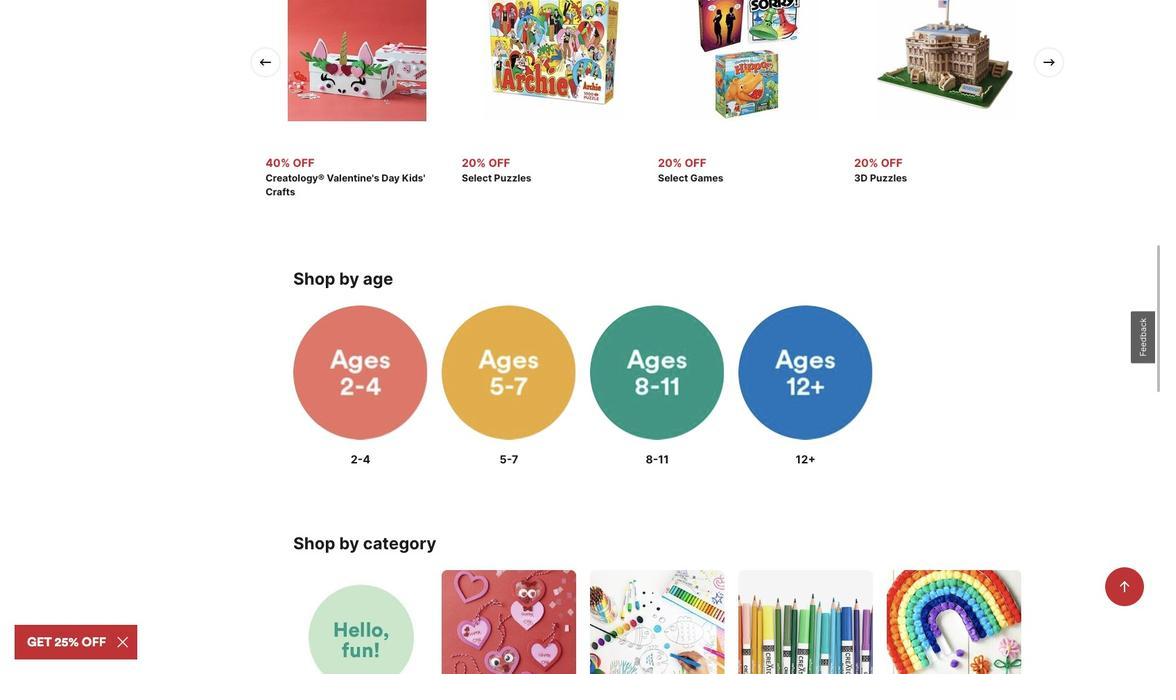Task type: locate. For each thing, give the bounding box(es) containing it.
0 vertical spatial art supplies image
[[442, 306, 576, 440]]

by
[[339, 269, 359, 289], [339, 534, 359, 554]]

art supplies image
[[442, 306, 576, 440], [738, 570, 873, 675]]

by left age
[[339, 269, 359, 289]]

2 shop from the top
[[293, 534, 335, 554]]

5-
[[500, 453, 512, 466]]

1 vertical spatial art supplies image
[[738, 570, 873, 675]]

1 vertical spatial shop
[[293, 534, 335, 554]]

by left category
[[339, 534, 359, 554]]

by for age
[[339, 269, 359, 289]]

new arrivals image
[[293, 570, 428, 675]]

12+ link
[[738, 306, 873, 468]]

kids crafting image
[[887, 570, 1021, 675]]

shop by category
[[293, 534, 436, 554]]

1 by from the top
[[339, 269, 359, 289]]

0 vertical spatial by
[[339, 269, 359, 289]]

0 vertical spatial shop
[[293, 269, 335, 289]]

shop
[[293, 269, 335, 289], [293, 534, 335, 554]]

2-4
[[351, 453, 370, 466]]

8-11 link
[[590, 306, 725, 468]]

5-7
[[500, 453, 518, 466]]

4
[[363, 453, 370, 466]]

2-4 link
[[293, 306, 428, 468]]

8 11 image
[[590, 306, 725, 440]]

1 shop from the top
[[293, 269, 335, 289]]

shop by age
[[293, 269, 393, 289]]

age
[[363, 269, 393, 289]]

1 vertical spatial by
[[339, 534, 359, 554]]

2 by from the top
[[339, 534, 359, 554]]

shop for shop by category
[[293, 534, 335, 554]]

valentine's crafts image
[[442, 570, 576, 675]]

12+ image
[[738, 306, 873, 440]]

2-
[[351, 453, 363, 466]]



Task type: describe. For each thing, give the bounding box(es) containing it.
11
[[658, 453, 669, 466]]

0 horizontal spatial art supplies image
[[442, 306, 576, 440]]

5-7 link
[[442, 306, 576, 468]]

2 4 image
[[293, 306, 428, 440]]

by for category
[[339, 534, 359, 554]]

7
[[512, 453, 518, 466]]

category
[[363, 534, 436, 554]]

12+
[[796, 453, 816, 466]]

8-
[[646, 453, 658, 466]]

shop for shop by age
[[293, 269, 335, 289]]

creatology image
[[590, 570, 725, 675]]

1 horizontal spatial art supplies image
[[738, 570, 873, 675]]

8-11
[[646, 453, 669, 466]]



Task type: vqa. For each thing, say whether or not it's contained in the screenshot.
Search Input field
no



